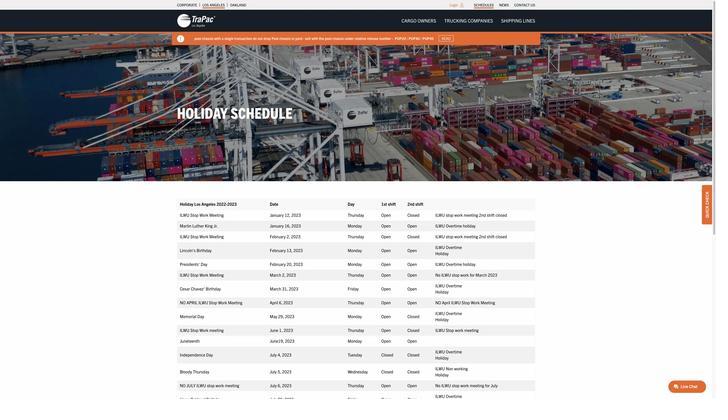 Task type: vqa. For each thing, say whether or not it's contained in the screenshot.
second monday from the bottom
yes



Task type: locate. For each thing, give the bounding box(es) containing it.
0 horizontal spatial -
[[303, 36, 304, 41]]

3 ilwu overtime holiday from the top
[[436, 311, 462, 322]]

menu bar containing cargo owners
[[398, 16, 540, 26]]

no for no april  ilwu stop work meeting
[[436, 300, 442, 305]]

13,
[[287, 248, 293, 253]]

january for january 12, 2023
[[270, 213, 284, 218]]

- left exit
[[303, 36, 304, 41]]

2 no from the top
[[436, 383, 441, 388]]

2nd
[[408, 202, 415, 207], [479, 213, 486, 218], [479, 234, 486, 239]]

0 vertical spatial ilwu overtime holiday
[[436, 223, 476, 229]]

bloody
[[180, 369, 192, 374]]

ilwu stop work meeting 2nd shift closed
[[436, 213, 508, 218], [436, 234, 508, 239]]

/ left pop45
[[421, 36, 422, 41]]

1 horizontal spatial with
[[312, 36, 318, 41]]

chassis left under
[[333, 36, 344, 41]]

tuesday
[[348, 352, 362, 358]]

holiday
[[177, 103, 228, 122], [180, 202, 194, 207], [436, 251, 449, 256], [436, 289, 449, 295], [436, 317, 449, 322], [436, 356, 449, 361], [436, 372, 449, 378]]

ilwu stop work meeting down 'martin luther king jr.'
[[180, 234, 224, 239]]

closed
[[496, 213, 508, 218], [496, 234, 508, 239]]

ilwu stop work meeting
[[180, 213, 224, 218], [180, 234, 224, 239], [180, 273, 224, 278]]

0 vertical spatial no
[[436, 273, 441, 278]]

april
[[187, 300, 198, 305]]

/ left pop40
[[407, 36, 408, 41]]

meeting for march
[[210, 273, 224, 278]]

1 holiday from the top
[[463, 223, 476, 229]]

2 vertical spatial february
[[270, 262, 286, 267]]

no july ilwu stop work meeting
[[180, 383, 239, 388]]

menu bar
[[472, 1, 538, 8], [398, 16, 540, 26]]

2 vertical spatial 2nd
[[479, 234, 486, 239]]

menu bar up shipping
[[472, 1, 538, 8]]

0 horizontal spatial with
[[215, 36, 221, 41]]

ilwu overtime holiday for march 31, 2023
[[436, 283, 462, 295]]

menu bar containing schedules
[[472, 1, 538, 8]]

meeting for january
[[210, 213, 224, 218]]

0 vertical spatial february
[[270, 234, 286, 239]]

ilwu stop work meeting
[[436, 328, 479, 333]]

1 with from the left
[[215, 36, 221, 41]]

ilwu stop work meeting down presidents' day
[[180, 273, 224, 278]]

july 5, 2023
[[270, 369, 292, 374]]

6, up '29,'
[[279, 300, 283, 305]]

no for no ilwu stop work for march 2023
[[436, 273, 441, 278]]

2, down february 20, 2023 on the bottom of the page
[[282, 273, 286, 278]]

1 vertical spatial no
[[436, 383, 441, 388]]

0 vertical spatial ilwu stop work meeting
[[180, 213, 224, 218]]

1 vertical spatial ilwu stop work meeting 2nd shift closed
[[436, 234, 508, 239]]

20,
[[287, 262, 293, 267]]

12,
[[285, 213, 291, 218]]

los up los angeles image
[[203, 3, 209, 7]]

1 vertical spatial 6,
[[278, 383, 281, 388]]

contact us
[[515, 3, 536, 7]]

2 february from the top
[[270, 248, 286, 253]]

1 horizontal spatial pool
[[325, 36, 332, 41]]

june19, 2023
[[270, 339, 295, 344]]

monday for february 20, 2023
[[348, 262, 362, 267]]

2 horizontal spatial chassis
[[333, 36, 344, 41]]

us
[[531, 3, 536, 7]]

2 april from the left
[[442, 300, 451, 305]]

2 ilwu overtime holiday from the top
[[436, 262, 476, 267]]

1 vertical spatial for
[[486, 383, 490, 388]]

los up luther
[[195, 202, 201, 207]]

0 vertical spatial closed
[[496, 213, 508, 218]]

chassis left a at the top left of the page
[[202, 36, 214, 41]]

1 january from the top
[[270, 213, 284, 218]]

july
[[187, 383, 196, 388]]

login
[[450, 3, 459, 7]]

1 ilwu overtime holiday from the top
[[436, 245, 462, 256]]

may 29, 2023
[[270, 314, 295, 319]]

pool chassis with a single transaction  do not drop pool chassis in yard -  exit with the pool chassis under relative release number -  pop20 / pop40 / pop45
[[195, 36, 434, 41]]

1 vertical spatial ilwu stop work meeting
[[180, 234, 224, 239]]

meeting
[[210, 213, 224, 218], [210, 234, 224, 239], [210, 273, 224, 278], [228, 300, 243, 305], [481, 300, 496, 305]]

ilwu
[[180, 213, 190, 218], [436, 213, 445, 218], [436, 223, 445, 229], [180, 234, 190, 239], [436, 234, 445, 239], [436, 245, 445, 250], [436, 262, 445, 267], [180, 273, 190, 278], [442, 273, 451, 278], [436, 283, 445, 288], [199, 300, 208, 305], [452, 300, 461, 305], [436, 311, 445, 316], [180, 328, 190, 333], [436, 328, 445, 333], [436, 349, 445, 354], [436, 366, 445, 371], [197, 383, 206, 388], [442, 383, 451, 388], [436, 394, 445, 399]]

overtime
[[446, 223, 462, 229], [446, 245, 462, 250], [446, 262, 462, 267], [446, 283, 462, 288], [446, 311, 462, 316], [446, 349, 462, 354], [446, 394, 462, 399]]

0 horizontal spatial chassis
[[202, 36, 214, 41]]

king
[[205, 223, 213, 229]]

1 vertical spatial los
[[195, 202, 201, 207]]

ilwu stop work meeting 2nd shift closed for february 2, 2023
[[436, 234, 508, 239]]

0 vertical spatial january
[[270, 213, 284, 218]]

1,
[[279, 328, 283, 333]]

shift
[[388, 202, 396, 207], [416, 202, 424, 207], [487, 213, 495, 218], [487, 234, 495, 239]]

1 vertical spatial angeles
[[202, 202, 216, 207]]

january
[[270, 213, 284, 218], [270, 223, 284, 229]]

1 vertical spatial february
[[270, 248, 286, 253]]

2 monday from the top
[[348, 248, 362, 253]]

pop40
[[409, 36, 420, 41]]

work for february 2, 2023
[[200, 234, 209, 239]]

0 vertical spatial los
[[203, 3, 209, 7]]

0 vertical spatial angeles
[[210, 3, 225, 7]]

angeles left 2022-
[[202, 202, 216, 207]]

january left 16,
[[270, 223, 284, 229]]

los inside los angeles link
[[203, 3, 209, 7]]

1st shift
[[382, 202, 396, 207]]

january left 12,
[[270, 213, 284, 218]]

2023 for january 16, 2023
[[292, 223, 301, 229]]

2, for february
[[287, 234, 290, 239]]

cargo owners link
[[398, 16, 441, 26]]

2023 for march 31, 2023
[[289, 286, 299, 291]]

2nd for february 2, 2023
[[479, 234, 486, 239]]

2 with from the left
[[312, 36, 318, 41]]

1 vertical spatial closed
[[496, 234, 508, 239]]

for
[[470, 273, 475, 278], [486, 383, 490, 388]]

pool right solid icon
[[195, 36, 201, 41]]

birthday right lincoln's on the left of page
[[197, 248, 212, 253]]

chassis left in
[[280, 36, 291, 41]]

banner
[[0, 10, 717, 45]]

pool right the
[[325, 36, 332, 41]]

2, for march
[[282, 273, 286, 278]]

juneteenth
[[180, 339, 200, 344]]

2023
[[228, 202, 237, 207], [292, 213, 301, 218], [292, 223, 301, 229], [291, 234, 301, 239], [294, 248, 303, 253], [294, 262, 303, 267], [287, 273, 296, 278], [488, 273, 498, 278], [289, 286, 299, 291], [284, 300, 293, 305], [285, 314, 295, 319], [284, 328, 293, 333], [285, 339, 295, 344], [282, 352, 292, 358], [282, 369, 292, 374], [282, 383, 292, 388]]

holiday
[[463, 223, 476, 229], [463, 262, 476, 267]]

meeting
[[464, 213, 479, 218], [464, 234, 479, 239], [210, 328, 224, 333], [465, 328, 479, 333], [225, 383, 239, 388], [470, 383, 485, 388]]

news
[[500, 3, 509, 7]]

birthday up no april ilwu stop work meeting
[[206, 286, 221, 291]]

january for january 16, 2023
[[270, 223, 284, 229]]

1 ilwu overtime holiday from the top
[[436, 223, 476, 229]]

open
[[382, 213, 391, 218], [382, 223, 391, 229], [408, 223, 417, 229], [382, 234, 391, 239], [382, 248, 391, 253], [408, 248, 417, 253], [382, 262, 391, 267], [408, 262, 417, 267], [382, 273, 391, 278], [408, 273, 417, 278], [382, 286, 391, 291], [408, 286, 417, 291], [382, 300, 391, 305], [408, 300, 417, 305], [382, 314, 391, 319], [382, 328, 391, 333], [382, 339, 391, 344], [408, 339, 417, 344], [382, 383, 391, 388], [408, 383, 417, 388]]

0 vertical spatial 6,
[[279, 300, 283, 305]]

/
[[407, 36, 408, 41], [421, 36, 422, 41]]

1 horizontal spatial april
[[442, 300, 451, 305]]

july 6, 2023
[[270, 383, 292, 388]]

3 ilwu stop work meeting from the top
[[180, 273, 224, 278]]

2 holiday from the top
[[463, 262, 476, 267]]

monday
[[348, 223, 362, 229], [348, 248, 362, 253], [348, 262, 362, 267], [348, 314, 362, 319], [348, 339, 362, 344]]

holiday inside ilwu non working holiday
[[436, 372, 449, 378]]

ilwu stop work meeting up 'martin luther king jr.'
[[180, 213, 224, 218]]

stop
[[446, 213, 454, 218], [446, 234, 454, 239], [452, 273, 460, 278], [207, 383, 215, 388], [452, 383, 460, 388]]

1 vertical spatial ilwu overtime holiday
[[436, 262, 476, 267]]

2 ilwu overtime holiday from the top
[[436, 283, 462, 295]]

february for february 2, 2023
[[270, 234, 286, 239]]

day for may 29, 2023
[[198, 314, 204, 319]]

1 horizontal spatial -
[[392, 36, 394, 41]]

2023 for july 4, 2023
[[282, 352, 292, 358]]

1 vertical spatial menu bar
[[398, 16, 540, 26]]

2,
[[287, 234, 290, 239], [282, 273, 286, 278]]

6, down 5,
[[278, 383, 281, 388]]

february down january 16, 2023
[[270, 234, 286, 239]]

1 horizontal spatial 2,
[[287, 234, 290, 239]]

menu bar down 'light' image
[[398, 16, 540, 26]]

no for no ilwu stop work meeting for july
[[436, 383, 441, 388]]

closed for july 5, 2023
[[408, 369, 420, 374]]

independence day
[[180, 352, 213, 358]]

1 vertical spatial holiday
[[463, 262, 476, 267]]

1 ilwu stop work meeting 2nd shift closed from the top
[[436, 213, 508, 218]]

transaction
[[235, 36, 252, 41]]

3 february from the top
[[270, 262, 286, 267]]

3 chassis from the left
[[333, 36, 344, 41]]

no april  ilwu stop work meeting
[[436, 300, 496, 305]]

2, down 16,
[[287, 234, 290, 239]]

holiday schedule
[[177, 103, 293, 122]]

exit
[[305, 36, 311, 41]]

day for february 20, 2023
[[201, 262, 208, 267]]

shipping lines
[[502, 18, 536, 24]]

jr.
[[214, 223, 218, 229]]

2 vertical spatial ilwu stop work meeting
[[180, 273, 224, 278]]

los
[[203, 3, 209, 7], [195, 202, 201, 207]]

1 vertical spatial 2,
[[282, 273, 286, 278]]

0 horizontal spatial 2,
[[282, 273, 286, 278]]

1 closed from the top
[[496, 213, 508, 218]]

number
[[380, 36, 392, 41]]

0 horizontal spatial april
[[270, 300, 278, 305]]

0 horizontal spatial for
[[470, 273, 475, 278]]

2 january from the top
[[270, 223, 284, 229]]

2 ilwu stop work meeting 2nd shift closed from the top
[[436, 234, 508, 239]]

1 vertical spatial january
[[270, 223, 284, 229]]

date
[[270, 202, 280, 207]]

with left a at the top left of the page
[[215, 36, 221, 41]]

1 horizontal spatial chassis
[[280, 36, 291, 41]]

cesar chavez' birthday
[[180, 286, 221, 291]]

february left 20,
[[270, 262, 286, 267]]

5 monday from the top
[[348, 339, 362, 344]]

16,
[[285, 223, 291, 229]]

5,
[[278, 369, 281, 374]]

oakland link
[[230, 1, 246, 8]]

0 vertical spatial menu bar
[[472, 1, 538, 8]]

thursday for july 6, 2023
[[348, 383, 364, 388]]

thursday for april 6, 2023
[[348, 300, 364, 305]]

2023 for april 6, 2023
[[284, 300, 293, 305]]

ilwu overtime holiday for may 29, 2023
[[436, 311, 462, 322]]

a
[[222, 36, 224, 41]]

1 horizontal spatial los
[[203, 3, 209, 7]]

1 vertical spatial 2nd
[[479, 213, 486, 218]]

drop
[[264, 36, 271, 41]]

pool
[[195, 36, 201, 41], [325, 36, 332, 41]]

4 overtime from the top
[[446, 283, 462, 288]]

2 ilwu stop work meeting from the top
[[180, 234, 224, 239]]

february left 13,
[[270, 248, 286, 253]]

1 ilwu stop work meeting from the top
[[180, 213, 224, 218]]

ilwu stop work meeting 2nd shift closed for january 12, 2023
[[436, 213, 508, 218]]

1 february from the top
[[270, 234, 286, 239]]

3 monday from the top
[[348, 262, 362, 267]]

closed for january 12, 2023
[[496, 213, 508, 218]]

thursday
[[348, 213, 364, 218], [348, 234, 364, 239], [348, 273, 364, 278], [348, 300, 364, 305], [348, 328, 364, 333], [193, 369, 209, 374], [348, 383, 364, 388]]

check
[[705, 191, 710, 205]]

holiday for january 16, 2023
[[463, 223, 476, 229]]

0 vertical spatial 2,
[[287, 234, 290, 239]]

trucking
[[445, 18, 467, 24]]

1 monday from the top
[[348, 223, 362, 229]]

angeles left oakland link
[[210, 3, 225, 7]]

schedule
[[231, 103, 293, 122]]

5 overtime from the top
[[446, 311, 462, 316]]

with left the
[[312, 36, 318, 41]]

1 horizontal spatial /
[[421, 36, 422, 41]]

do
[[253, 36, 257, 41]]

june19,
[[270, 339, 284, 344]]

4 ilwu overtime holiday from the top
[[436, 349, 462, 361]]

0 horizontal spatial pool
[[195, 36, 201, 41]]

non
[[446, 366, 454, 371]]

no
[[180, 300, 186, 305], [436, 300, 442, 305], [180, 383, 186, 388]]

ilwu stop work meeting
[[180, 328, 224, 333]]

february 20, 2023
[[270, 262, 303, 267]]

monday for may 29, 2023
[[348, 314, 362, 319]]

ilwu stop work meeting for february 2, 2023
[[180, 234, 224, 239]]

trucking companies
[[445, 18, 494, 24]]

1 no from the top
[[436, 273, 441, 278]]

no for no april ilwu stop work meeting
[[180, 300, 186, 305]]

july for july 6, 2023
[[270, 383, 277, 388]]

closed for june 1, 2023
[[408, 328, 420, 333]]

meeting for february
[[210, 234, 224, 239]]

april
[[270, 300, 278, 305], [442, 300, 451, 305]]

no ilwu stop work for march 2023
[[436, 273, 498, 278]]

work for march 2, 2023
[[200, 273, 209, 278]]

thursday for february 2, 2023
[[348, 234, 364, 239]]

cargo
[[402, 18, 417, 24]]

- right number
[[392, 36, 394, 41]]

work
[[200, 213, 209, 218], [200, 234, 209, 239], [200, 273, 209, 278], [218, 300, 227, 305], [471, 300, 480, 305], [200, 328, 209, 333]]

work
[[455, 213, 463, 218], [455, 234, 463, 239], [461, 273, 469, 278], [455, 328, 464, 333], [216, 383, 224, 388], [461, 383, 469, 388]]

4 monday from the top
[[348, 314, 362, 319]]

ilwu overtime holiday
[[436, 223, 476, 229], [436, 262, 476, 267]]

schedules link
[[474, 1, 494, 8]]

0 vertical spatial holiday
[[463, 223, 476, 229]]

lincoln's birthday
[[180, 248, 212, 253]]

monday for february 13, 2023
[[348, 248, 362, 253]]

presidents' day
[[180, 262, 208, 267]]

2 closed from the top
[[496, 234, 508, 239]]

0 horizontal spatial /
[[407, 36, 408, 41]]

0 vertical spatial ilwu stop work meeting 2nd shift closed
[[436, 213, 508, 218]]

2 - from the left
[[392, 36, 394, 41]]



Task type: describe. For each thing, give the bounding box(es) containing it.
0 vertical spatial birthday
[[197, 248, 212, 253]]

work for january 12, 2023
[[200, 213, 209, 218]]

2023 for february 13, 2023
[[294, 248, 303, 253]]

february for february 20, 2023
[[270, 262, 286, 267]]

shipping lines link
[[498, 16, 540, 26]]

holiday los angeles 2022-2023
[[180, 202, 237, 207]]

6, for july
[[278, 383, 281, 388]]

quick check link
[[703, 185, 713, 224]]

march 2, 2023
[[270, 273, 296, 278]]

pop20
[[395, 36, 406, 41]]

login link
[[450, 3, 459, 7]]

relative
[[355, 36, 367, 41]]

ilwu stop work meeting for january 12, 2023
[[180, 213, 224, 218]]

under
[[345, 36, 354, 41]]

working
[[455, 366, 468, 371]]

closed for may 29, 2023
[[408, 314, 420, 319]]

31,
[[282, 286, 288, 291]]

work for june 1, 2023
[[200, 328, 209, 333]]

thursday for march 2, 2023
[[348, 273, 364, 278]]

1st
[[382, 202, 387, 207]]

wednesday
[[348, 369, 368, 374]]

solid image
[[177, 35, 184, 43]]

shipping
[[502, 18, 522, 24]]

thursday for january 12, 2023
[[348, 213, 364, 218]]

release
[[367, 36, 379, 41]]

0 horizontal spatial los
[[195, 202, 201, 207]]

2023 for july 6, 2023
[[282, 383, 292, 388]]

no april ilwu stop work meeting
[[180, 300, 243, 305]]

0 vertical spatial 2nd
[[408, 202, 415, 207]]

news link
[[500, 1, 509, 8]]

monday for june19, 2023
[[348, 339, 362, 344]]

ilwu inside ilwu non working holiday
[[436, 366, 445, 371]]

6 overtime from the top
[[446, 349, 462, 354]]

2 / from the left
[[421, 36, 422, 41]]

quick check
[[705, 191, 710, 218]]

thursday for june 1, 2023
[[348, 328, 364, 333]]

los angeles link
[[203, 1, 225, 8]]

june 1, 2023
[[270, 328, 293, 333]]

july for july 4, 2023
[[270, 352, 277, 358]]

4,
[[278, 352, 281, 358]]

no ilwu stop work meeting for july
[[436, 383, 498, 388]]

2023 for march 2, 2023
[[287, 273, 296, 278]]

2022-
[[217, 202, 228, 207]]

0 vertical spatial for
[[470, 273, 475, 278]]

march for friday
[[270, 286, 281, 291]]

cesar
[[180, 286, 190, 291]]

ilwu non working holiday
[[436, 366, 468, 378]]

corporate link
[[177, 1, 197, 8]]

chavez'
[[191, 286, 205, 291]]

closed for january 12, 2023
[[408, 213, 420, 218]]

bloody thursday
[[180, 369, 209, 374]]

3 overtime from the top
[[446, 262, 462, 267]]

cargo owners
[[402, 18, 437, 24]]

1 / from the left
[[407, 36, 408, 41]]

january 12, 2023
[[270, 213, 301, 218]]

june
[[270, 328, 279, 333]]

schedules
[[474, 3, 494, 7]]

monday for january 16, 2023
[[348, 223, 362, 229]]

1 vertical spatial birthday
[[206, 286, 221, 291]]

ilwu overtime holiday for february 20, 2023
[[436, 262, 476, 267]]

july for july 5, 2023
[[270, 369, 277, 374]]

contact us link
[[515, 1, 536, 8]]

friday
[[348, 286, 359, 291]]

pop45
[[423, 36, 434, 41]]

los angeles
[[203, 3, 225, 7]]

2023 for january 12, 2023
[[292, 213, 301, 218]]

martin
[[180, 223, 192, 229]]

contact
[[515, 3, 530, 7]]

not
[[258, 36, 263, 41]]

closed for july 4, 2023
[[408, 352, 420, 358]]

owners
[[418, 18, 437, 24]]

2023 for july 5, 2023
[[282, 369, 292, 374]]

no for no july ilwu stop work meeting
[[180, 383, 186, 388]]

1 horizontal spatial for
[[486, 383, 490, 388]]

pool
[[272, 36, 279, 41]]

2023 for may 29, 2023
[[285, 314, 295, 319]]

february for february 13, 2023
[[270, 248, 286, 253]]

may
[[270, 314, 278, 319]]

february 2, 2023
[[270, 234, 301, 239]]

ilwu overtime holiday for february 13, 2023
[[436, 245, 462, 256]]

7 overtime from the top
[[446, 394, 462, 399]]

1 chassis from the left
[[202, 36, 214, 41]]

los angeles image
[[177, 14, 216, 28]]

memorial
[[180, 314, 197, 319]]

july 4, 2023
[[270, 352, 292, 358]]

single
[[225, 36, 234, 41]]

lincoln's
[[180, 248, 196, 253]]

presidents'
[[180, 262, 200, 267]]

banner containing cargo owners
[[0, 10, 717, 45]]

2nd shift
[[408, 202, 424, 207]]

1 pool from the left
[[195, 36, 201, 41]]

1 - from the left
[[303, 36, 304, 41]]

lines
[[523, 18, 536, 24]]

ilwu stop work meeting for march 2, 2023
[[180, 273, 224, 278]]

february 13, 2023
[[270, 248, 303, 253]]

2023 for february 20, 2023
[[294, 262, 303, 267]]

closed for february 2, 2023
[[496, 234, 508, 239]]

ilwu overtime holiday for july 4, 2023
[[436, 349, 462, 361]]

day for july 4, 2023
[[206, 352, 213, 358]]

memorial day
[[180, 314, 204, 319]]

1 overtime from the top
[[446, 223, 462, 229]]

in
[[292, 36, 295, 41]]

yard
[[296, 36, 302, 41]]

martin luther king jr.
[[180, 223, 218, 229]]

2nd for january 12, 2023
[[479, 213, 486, 218]]

2023 for february 2, 2023
[[291, 234, 301, 239]]

read
[[442, 36, 451, 41]]

march 31, 2023
[[270, 286, 299, 291]]

2 chassis from the left
[[280, 36, 291, 41]]

6, for april
[[279, 300, 283, 305]]

1 april from the left
[[270, 300, 278, 305]]

companies
[[468, 18, 494, 24]]

ilwu overtime holiday for january 16, 2023
[[436, 223, 476, 229]]

luther
[[193, 223, 204, 229]]

29,
[[278, 314, 284, 319]]

holiday for february 20, 2023
[[463, 262, 476, 267]]

2 overtime from the top
[[446, 245, 462, 250]]

2023 for june 1, 2023
[[284, 328, 293, 333]]

quick
[[705, 206, 710, 218]]

january 16, 2023
[[270, 223, 301, 229]]

closed for february 2, 2023
[[408, 234, 420, 239]]

2 pool from the left
[[325, 36, 332, 41]]

ilwu overtime
[[436, 394, 462, 399]]

the
[[319, 36, 324, 41]]

light image
[[461, 3, 464, 7]]

independence
[[180, 352, 205, 358]]

march for thursday
[[270, 273, 281, 278]]



